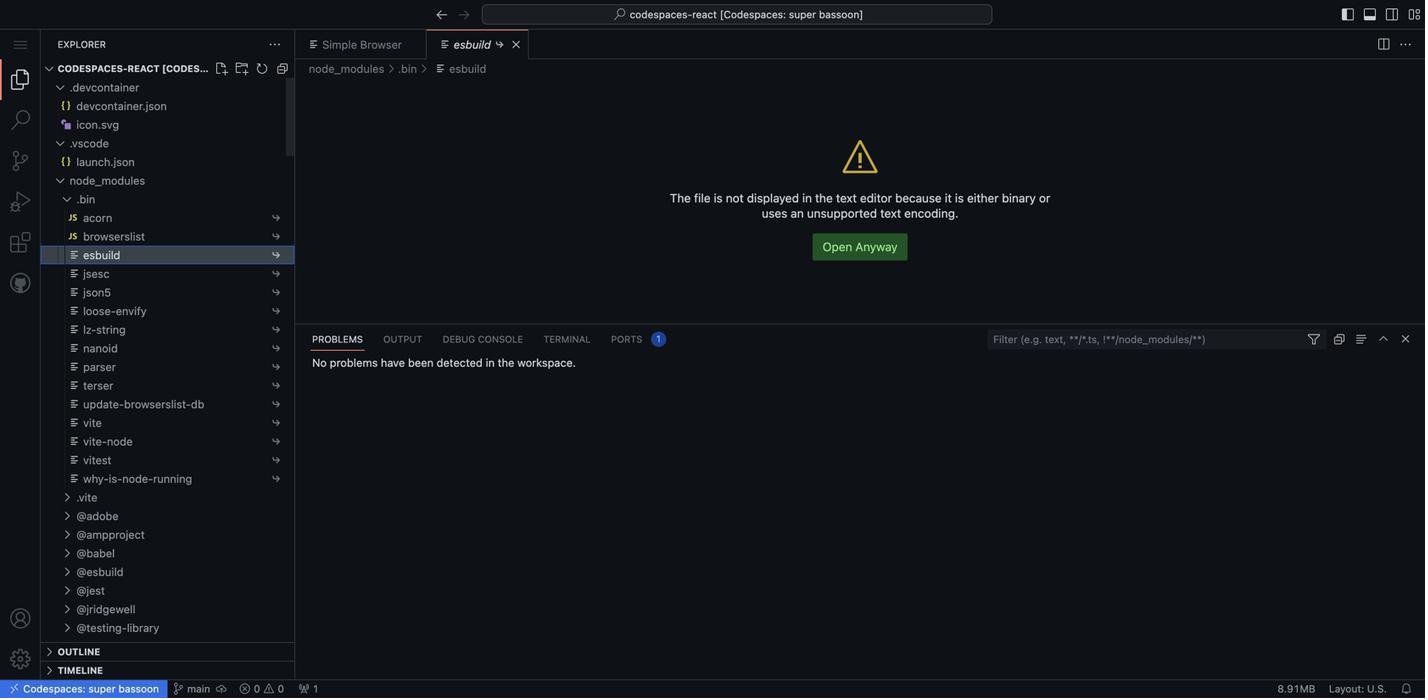 Task type: vqa. For each thing, say whether or not it's contained in the screenshot.
ACORN BROWSERSLIST ESBUILD JSESC JSON5 LOOSE-ENVIFY LZ-STRING NANOID PARSER TERSER UPDATE-BROWSERSLIST-DB VITE VITE-NODE VITEST WHY-IS-NODE-RUNNING on the left of page
yes



Task type: describe. For each thing, give the bounding box(es) containing it.
1 0 from the left
[[251, 684, 263, 696]]

codespaces-react [codespaces: super bassoon] button
[[41, 59, 324, 78]]

@tootallnate link
[[76, 641, 141, 654]]

active view switcher tab list containing 1
[[302, 325, 675, 355]]

displayed
[[747, 191, 799, 205]]

view pane container collapsed image
[[42, 665, 56, 678]]

timeline
[[58, 666, 103, 677]]

@babel
[[76, 548, 115, 560]]

timeline button
[[41, 662, 294, 681]]

bassoon] for view pane container expanded image on the left top of page
[[272, 63, 324, 74]]

vite link
[[83, 417, 102, 430]]

remote image
[[8, 684, 20, 696]]

encoding.
[[904, 207, 959, 221]]

@esbuild
[[76, 566, 124, 579]]

anyway
[[855, 240, 898, 254]]

debug console
[[443, 334, 523, 345]]

@adobe
[[76, 510, 119, 523]]

terser link
[[83, 380, 113, 392]]

manage toolbar
[[0, 599, 41, 680]]

.devcontainer link
[[70, 81, 139, 94]]

layout: u.s.
[[1329, 684, 1387, 696]]

tab containing 1
[[601, 325, 675, 355]]

problems
[[330, 357, 378, 369]]

super for view pane container expanded image on the left top of page
[[237, 63, 269, 74]]

is-
[[109, 473, 122, 486]]

ports
[[611, 334, 642, 345]]

error image
[[239, 684, 251, 696]]

json5
[[83, 286, 111, 299]]

main
[[184, 684, 210, 696]]

parser
[[83, 361, 116, 374]]

devcontainer.json
[[76, 100, 167, 112]]

console
[[478, 334, 523, 345]]

icon.svg
[[76, 118, 119, 131]]

@tootallnate
[[76, 641, 141, 654]]

string
[[96, 324, 126, 336]]

0 horizontal spatial .bin link
[[76, 193, 95, 206]]

codespaces-react (git) - publish to github image
[[215, 684, 227, 696]]

terminal link
[[542, 327, 592, 353]]

loose-
[[83, 305, 116, 318]]

no problems have been detected in the workspace.
[[312, 357, 576, 369]]

codespaces- for view pane container expanded image on the left top of page
[[58, 63, 128, 74]]

list containing node_modules
[[295, 59, 1425, 78]]

1 inside tab
[[656, 334, 661, 345]]

tree item expanded image for .devcontainer
[[47, 78, 72, 97]]

codespaces: super bassoon button
[[0, 680, 167, 699]]

explorer section: codespaces-react [codespaces: super bassoon] element
[[58, 59, 324, 78]]

the file is not displayed in the text editor because it is either binary or uses an unsupported text encoding.
[[670, 191, 1050, 221]]

uses
[[762, 207, 787, 221]]

esbuild inside acorn browserslist esbuild jsesc json5 loose-envify lz-string nanoid parser terser update-browserslist-db vite vite-node vitest why-is-node-running
[[83, 249, 120, 262]]

launch.json
[[76, 156, 135, 168]]

codespaces-react [codespaces: super bassoon] for search icon
[[630, 8, 863, 20]]

Toggle Secondary Side Bar (⌥⌘B) checkbox
[[1383, 5, 1401, 24]]

main button
[[170, 680, 213, 699]]

title actions toolbar
[[1339, 0, 1423, 29]]

.bin inside "list item"
[[398, 62, 417, 75]]

terser
[[83, 380, 113, 392]]

@testing-library
[[76, 622, 159, 635]]

node-
[[122, 473, 153, 486]]

launch.json link
[[76, 156, 135, 168]]

1 vertical spatial node_modules link
[[70, 174, 145, 187]]

loose-envify link
[[83, 305, 147, 318]]

devcontainer.json icon.svg
[[76, 100, 167, 131]]

[codespaces: for search icon
[[720, 8, 786, 20]]

vite
[[83, 417, 102, 430]]

nanoid
[[83, 342, 118, 355]]

esbuild for middle esbuild 'link'
[[449, 62, 486, 75]]

codespaces-react [codespaces: super bassoon] toolbar
[[433, 4, 992, 25]]

Toggle Primary Side Bar (⌘B) checkbox
[[1339, 5, 1357, 24]]

db
[[191, 398, 204, 411]]

react for view pane container expanded image on the left top of page
[[128, 63, 160, 74]]

vite-
[[83, 436, 107, 448]]

simple browser
[[322, 38, 402, 51]]

vitest link
[[83, 454, 111, 467]]

lz-
[[83, 324, 96, 336]]

output
[[383, 334, 422, 345]]

@jest link
[[76, 585, 105, 598]]

codespaces-react [codespaces: super bassoon] for view pane container expanded image on the left top of page
[[58, 63, 324, 74]]

in for displayed
[[802, 191, 812, 205]]

@jridgewell
[[76, 604, 135, 616]]

simple
[[322, 38, 357, 51]]

outline button
[[41, 643, 294, 662]]

binary
[[1002, 191, 1036, 205]]

radio tower image
[[298, 684, 310, 696]]

tree item expanded image for .vscode
[[47, 134, 72, 153]]

codespaces- for search icon
[[630, 8, 692, 20]]

[codespaces: for view pane container expanded image on the left top of page
[[162, 63, 235, 74]]

@jest
[[76, 585, 105, 598]]

2 is from the left
[[955, 191, 964, 205]]

why-
[[83, 473, 109, 486]]

browserslist link
[[83, 230, 145, 243]]

.vite link
[[76, 492, 97, 504]]

super for search icon
[[789, 8, 816, 20]]

icon.svg link
[[76, 118, 119, 131]]

breadcrumb separator image for .bin
[[417, 62, 431, 75]]

Maximize Panel Size checkbox
[[1374, 330, 1393, 349]]

jsesc link
[[83, 268, 110, 280]]



Task type: locate. For each thing, give the bounding box(es) containing it.
.vscode
[[70, 137, 109, 150]]

2 tree item expanded image from the top
[[47, 134, 72, 153]]

0 vertical spatial node_modules
[[309, 62, 384, 75]]

.bin link down tab actions toolbar
[[398, 62, 417, 75]]

open anyway button
[[812, 234, 908, 261]]

browserslist
[[83, 230, 145, 243]]

0 vertical spatial esbuild link
[[454, 38, 491, 51]]

tab
[[0, 100, 41, 141], [0, 182, 41, 222], [0, 222, 41, 263], [0, 263, 41, 304], [601, 325, 675, 355]]

bassoon] inside "codespaces-react [codespaces: super bassoon]" "toolbar"
[[819, 8, 863, 20]]

codespaces-react [codespaces: super bassoon] inside "toolbar"
[[630, 8, 863, 20]]

1 vertical spatial codespaces-react [codespaces: super bassoon]
[[58, 63, 324, 74]]

in
[[802, 191, 812, 205], [486, 357, 495, 369]]

.bin list item
[[398, 59, 431, 78]]

the up unsupported
[[815, 191, 833, 205]]

file
[[694, 191, 711, 205]]

2 0 from the left
[[275, 684, 284, 696]]

toolbar
[[1374, 325, 1418, 354]]

1 right ports link on the left
[[656, 334, 661, 345]]

0 vertical spatial node_modules link
[[309, 62, 384, 75]]

node
[[107, 436, 133, 448]]

1 horizontal spatial [codespaces:
[[720, 8, 786, 20]]

active view switcher tab list left the .vscode 'link'
[[0, 59, 41, 304]]

.bin up acorn
[[76, 193, 95, 206]]

simple browser tab
[[295, 30, 427, 59]]

.vite
[[76, 492, 97, 504]]

1 horizontal spatial in
[[802, 191, 812, 205]]

or
[[1039, 191, 1050, 205]]

1 vertical spatial super
[[237, 63, 269, 74]]

tab actions toolbar
[[402, 36, 426, 53]]

is right file
[[714, 191, 723, 205]]

@testing-library link
[[76, 622, 159, 635]]

breadcrumb separator image for node_modules
[[384, 62, 398, 75]]

the
[[670, 191, 691, 205]]

0 horizontal spatial node_modules
[[70, 174, 145, 187]]

super
[[789, 8, 816, 20], [237, 63, 269, 74], [88, 684, 116, 696]]

problems
[[312, 334, 363, 345]]

0 horizontal spatial react
[[128, 63, 160, 74]]

nanoid link
[[83, 342, 118, 355]]

2 vertical spatial tree item expanded image
[[47, 171, 72, 190]]

@testing-
[[76, 622, 127, 635]]

super inside codespaces: super bassoon button
[[88, 684, 116, 696]]

1 horizontal spatial bassoon]
[[819, 8, 863, 20]]

text down editor
[[880, 207, 901, 221]]

0 vertical spatial text
[[836, 191, 857, 205]]

open anyway
[[823, 240, 898, 254]]

breadcrumb separator image inside node_modules list item
[[384, 62, 398, 75]]

1 horizontal spatial react
[[692, 8, 717, 20]]

1 right the warning image
[[310, 684, 319, 696]]

0 horizontal spatial super
[[88, 684, 116, 696]]

codespaces- right search icon
[[630, 8, 692, 20]]

0 horizontal spatial in
[[486, 357, 495, 369]]

tree item expanded image for node_modules
[[47, 171, 72, 190]]

node_modules list item
[[295, 59, 398, 78]]

it
[[945, 191, 952, 205]]

warning image
[[263, 684, 275, 696]]

1 breadcrumb separator image from the left
[[384, 62, 398, 75]]

esbuild down esbuild, preview tab
[[449, 62, 486, 75]]

not
[[726, 191, 744, 205]]

codespaces-
[[630, 8, 692, 20], [58, 63, 128, 74]]

0 horizontal spatial text
[[836, 191, 857, 205]]

in for detected
[[486, 357, 495, 369]]

the down console
[[498, 357, 514, 369]]

1 horizontal spatial .bin
[[398, 62, 417, 75]]

1 horizontal spatial codespaces-
[[630, 8, 692, 20]]

0 horizontal spatial 1
[[310, 684, 319, 696]]

1 vertical spatial node_modules
[[70, 174, 145, 187]]

codespaces- inside "toolbar"
[[630, 8, 692, 20]]

0 vertical spatial the
[[815, 191, 833, 205]]

browser
[[360, 38, 402, 51]]

0 vertical spatial esbuild
[[454, 38, 491, 51]]

react inside dropdown button
[[128, 63, 160, 74]]

1 vertical spatial bassoon]
[[272, 63, 324, 74]]

1 vertical spatial 1
[[310, 684, 319, 696]]

0 right codespaces-react (git) - publish to github "icon"
[[251, 684, 263, 696]]

1 inside button
[[310, 684, 319, 696]]

vitest
[[83, 454, 111, 467]]

[codespaces:
[[720, 8, 786, 20], [162, 63, 235, 74]]

0 left the radio tower icon
[[275, 684, 284, 696]]

esbuild inside tab
[[454, 38, 491, 51]]

esbuild link up jsesc
[[83, 249, 120, 262]]

is
[[714, 191, 723, 205], [955, 191, 964, 205]]

active view switcher tab list up detected
[[302, 325, 675, 355]]

node_modules link down "simple"
[[309, 62, 384, 75]]

0 horizontal spatial 0
[[251, 684, 263, 696]]

breadcrumb separator image down tab actions toolbar
[[417, 62, 431, 75]]

0 horizontal spatial bassoon]
[[272, 63, 324, 74]]

devcontainer.json link
[[76, 100, 167, 112]]

2 breadcrumb separator image from the left
[[417, 62, 431, 75]]

0 horizontal spatial is
[[714, 191, 723, 205]]

the for workspace.
[[498, 357, 514, 369]]

.bin link
[[398, 62, 417, 75], [76, 193, 95, 206]]

envify
[[116, 305, 147, 318]]

no
[[312, 357, 327, 369]]

1 horizontal spatial 0
[[275, 684, 284, 696]]

ports - 1 forwarded port element
[[651, 332, 666, 347]]

git branch image
[[172, 684, 184, 696]]

because
[[895, 191, 942, 205]]

1 horizontal spatial .bin link
[[398, 62, 417, 75]]

0 horizontal spatial .bin
[[76, 193, 95, 206]]

editor actions toolbar
[[1374, 30, 1418, 59]]

in up an
[[802, 191, 812, 205]]

ports link
[[609, 327, 644, 353]]

@ampproject link
[[76, 529, 145, 542]]

json5 link
[[83, 286, 111, 299]]

react inside "toolbar"
[[692, 8, 717, 20]]

esbuild for esbuild 'link' within tab
[[454, 38, 491, 51]]

update-
[[83, 398, 124, 411]]

an
[[791, 207, 804, 221]]

codespaces-react [codespaces: super bassoon] inside dropdown button
[[58, 63, 324, 74]]

explorer (⇧⌘e) tab
[[0, 59, 41, 100]]

lz-string link
[[83, 324, 126, 336]]

super inside "codespaces-react [codespaces: super bassoon]" "toolbar"
[[789, 8, 816, 20]]

search image
[[614, 8, 627, 21]]

2 vertical spatial esbuild link
[[83, 249, 120, 262]]

source control (⌃⇧g) tab
[[0, 141, 41, 182]]

1 vertical spatial active view switcher tab list
[[302, 325, 675, 355]]

workspace.
[[517, 357, 576, 369]]

1 button
[[293, 680, 323, 699]]

node_modules down launch.json link
[[70, 174, 145, 187]]

debug
[[443, 334, 475, 345]]

.bin link inside "list item"
[[398, 62, 417, 75]]

1 tree item expanded image from the top
[[47, 78, 72, 97]]

editor
[[860, 191, 892, 205]]

.bin down tab actions toolbar
[[398, 62, 417, 75]]

esbuild link inside tab
[[454, 38, 491, 51]]

1 horizontal spatial active view switcher tab list
[[302, 325, 675, 355]]

0 horizontal spatial active view switcher tab list
[[0, 59, 41, 304]]

esbuild up jsesc
[[83, 249, 120, 262]]

is right it
[[955, 191, 964, 205]]

1 vertical spatial the
[[498, 357, 514, 369]]

0 horizontal spatial node_modules link
[[70, 174, 145, 187]]

0 vertical spatial .bin link
[[398, 62, 417, 75]]

3 tree item expanded image from the top
[[47, 171, 72, 190]]

jsesc
[[83, 268, 110, 280]]

@esbuild link
[[76, 566, 124, 579]]

0 vertical spatial codespaces-
[[630, 8, 692, 20]]

1 horizontal spatial 1
[[656, 334, 661, 345]]

[codespaces: inside dropdown button
[[162, 63, 235, 74]]

0 vertical spatial super
[[789, 8, 816, 20]]

outline
[[58, 647, 100, 658]]

0 vertical spatial active view switcher tab list
[[0, 59, 41, 304]]

been
[[408, 357, 434, 369]]

0 vertical spatial [codespaces:
[[720, 8, 786, 20]]

esbuild link down esbuild, preview tab
[[449, 62, 486, 75]]

1 vertical spatial react
[[128, 63, 160, 74]]

view pane container collapsed image
[[42, 646, 56, 660]]

0 vertical spatial 1
[[656, 334, 661, 345]]

1 horizontal spatial super
[[237, 63, 269, 74]]

codespaces- inside dropdown button
[[58, 63, 128, 74]]

esbuild, preview tab
[[427, 30, 529, 59]]

terminal
[[544, 334, 591, 345]]

1 vertical spatial .bin
[[76, 193, 95, 206]]

unsupported
[[807, 207, 877, 221]]

1 vertical spatial tree item expanded image
[[47, 134, 72, 153]]

1 vertical spatial text
[[880, 207, 901, 221]]

main content
[[295, 30, 1425, 324]]

main content containing the file is not displayed in the text editor because it is either binary or uses an unsupported text encoding.
[[295, 30, 1425, 324]]

the
[[815, 191, 833, 205], [498, 357, 514, 369]]

1 is from the left
[[714, 191, 723, 205]]

status containing codespaces: super bassoon
[[0, 680, 1425, 699]]

1 horizontal spatial is
[[955, 191, 964, 205]]

list
[[295, 59, 1425, 78]]

2 vertical spatial esbuild
[[83, 249, 120, 262]]

esbuild, preview, the file is not displayed in the text editor because it is either binary or uses an unsupported text encoding. element
[[295, 78, 1425, 324]]

1 vertical spatial [codespaces:
[[162, 63, 235, 74]]

codespaces-react actions toolbar
[[213, 60, 294, 77]]

u.s.
[[1367, 684, 1387, 696]]

view pane container expanded image
[[42, 62, 56, 75]]

1 horizontal spatial breadcrumb separator image
[[417, 62, 431, 75]]

1 horizontal spatial codespaces-react [codespaces: super bassoon]
[[630, 8, 863, 20]]

text up unsupported
[[836, 191, 857, 205]]

update-browserslist-db link
[[83, 398, 204, 411]]

tab list inside main content
[[295, 30, 1371, 59]]

the inside the file is not displayed in the text editor because it is either binary or uses an unsupported text encoding.
[[815, 191, 833, 205]]

node_modules link down launch.json link
[[70, 174, 145, 187]]

esbuild link right tab actions toolbar
[[454, 38, 491, 51]]

2 horizontal spatial super
[[789, 8, 816, 20]]

0 vertical spatial bassoon]
[[819, 8, 863, 20]]

active view switcher tab list
[[0, 59, 41, 304], [302, 325, 675, 355]]

acorn link
[[83, 212, 112, 224]]

node_modules inside list item
[[309, 62, 384, 75]]

react for search icon
[[692, 8, 717, 20]]

1 horizontal spatial the
[[815, 191, 833, 205]]

tab list containing simple browser
[[295, 30, 1371, 59]]

codespaces:
[[23, 684, 86, 696]]

0 vertical spatial react
[[692, 8, 717, 20]]

1 horizontal spatial node_modules
[[309, 62, 384, 75]]

8.91mb button
[[1273, 680, 1320, 699]]

0 vertical spatial in
[[802, 191, 812, 205]]

node_modules down "simple"
[[309, 62, 384, 75]]

debug console link
[[441, 327, 525, 353]]

8.91mb
[[1278, 684, 1316, 696]]

bassoon] for search icon
[[819, 8, 863, 20]]

0 horizontal spatial breadcrumb separator image
[[384, 62, 398, 75]]

why-is-node-running link
[[83, 473, 192, 486]]

problems link
[[310, 327, 365, 353]]

in inside the file is not displayed in the text editor because it is either binary or uses an unsupported text encoding.
[[802, 191, 812, 205]]

Toggle Panel (⌘J) checkbox
[[1361, 5, 1379, 24]]

breadcrumb separator image inside .bin "list item"
[[417, 62, 431, 75]]

1 horizontal spatial text
[[880, 207, 901, 221]]

bassoon] inside the explorer section: codespaces-react [codespaces: super bassoon] element
[[272, 63, 324, 74]]

codespaces- up ".devcontainer" link
[[58, 63, 128, 74]]

codespaces: super bassoon
[[20, 684, 159, 696]]

have
[[381, 357, 405, 369]]

.bin link up acorn
[[76, 193, 95, 206]]

0 horizontal spatial codespaces-react [codespaces: super bassoon]
[[58, 63, 324, 74]]

output actions toolbar
[[679, 325, 1374, 355]]

2 vertical spatial super
[[88, 684, 116, 696]]

status
[[0, 680, 1425, 699]]

acorn
[[83, 212, 112, 224]]

running
[[153, 473, 192, 486]]

node_modules link
[[309, 62, 384, 75], [70, 174, 145, 187]]

@ampproject
[[76, 529, 145, 542]]

react right search icon
[[692, 8, 717, 20]]

1 vertical spatial in
[[486, 357, 495, 369]]

1
[[656, 334, 661, 345], [310, 684, 319, 696]]

1 vertical spatial codespaces-
[[58, 63, 128, 74]]

[codespaces: inside "toolbar"
[[720, 8, 786, 20]]

esbuild inside list
[[449, 62, 486, 75]]

super inside the explorer section: codespaces-react [codespaces: super bassoon] element
[[237, 63, 269, 74]]

breadcrumb separator image
[[384, 62, 398, 75], [417, 62, 431, 75]]

esbuild link
[[454, 38, 491, 51], [449, 62, 486, 75], [83, 249, 120, 262]]

tree item expanded image
[[47, 78, 72, 97], [47, 134, 72, 153], [47, 171, 72, 190]]

layout: u.s. button
[[1325, 680, 1391, 699]]

node_modules
[[309, 62, 384, 75], [70, 174, 145, 187]]

0 vertical spatial tree item expanded image
[[47, 78, 72, 97]]

react up devcontainer.json
[[128, 63, 160, 74]]

0 vertical spatial .bin
[[398, 62, 417, 75]]

0 vertical spatial codespaces-react [codespaces: super bassoon]
[[630, 8, 863, 20]]

1 vertical spatial esbuild
[[449, 62, 486, 75]]

0 horizontal spatial [codespaces:
[[162, 63, 235, 74]]

the for text
[[815, 191, 833, 205]]

output link
[[382, 327, 424, 353]]

node_modules link inside list item
[[309, 62, 384, 75]]

0 horizontal spatial the
[[498, 357, 514, 369]]

1 vertical spatial esbuild link
[[449, 62, 486, 75]]

@jridgewell link
[[76, 604, 135, 616]]

tab list
[[295, 30, 1371, 59]]

in down debug console link
[[486, 357, 495, 369]]

text
[[836, 191, 857, 205], [880, 207, 901, 221]]

notifications image
[[1401, 684, 1412, 696]]

breadcrumb separator image down browser
[[384, 62, 398, 75]]

1 horizontal spatial node_modules link
[[309, 62, 384, 75]]

0 horizontal spatial codespaces-
[[58, 63, 128, 74]]

esbuild right tab actions toolbar
[[454, 38, 491, 51]]

browserslist-
[[124, 398, 191, 411]]

1 vertical spatial .bin link
[[76, 193, 95, 206]]

Filter Problems text field
[[988, 330, 1326, 349]]



